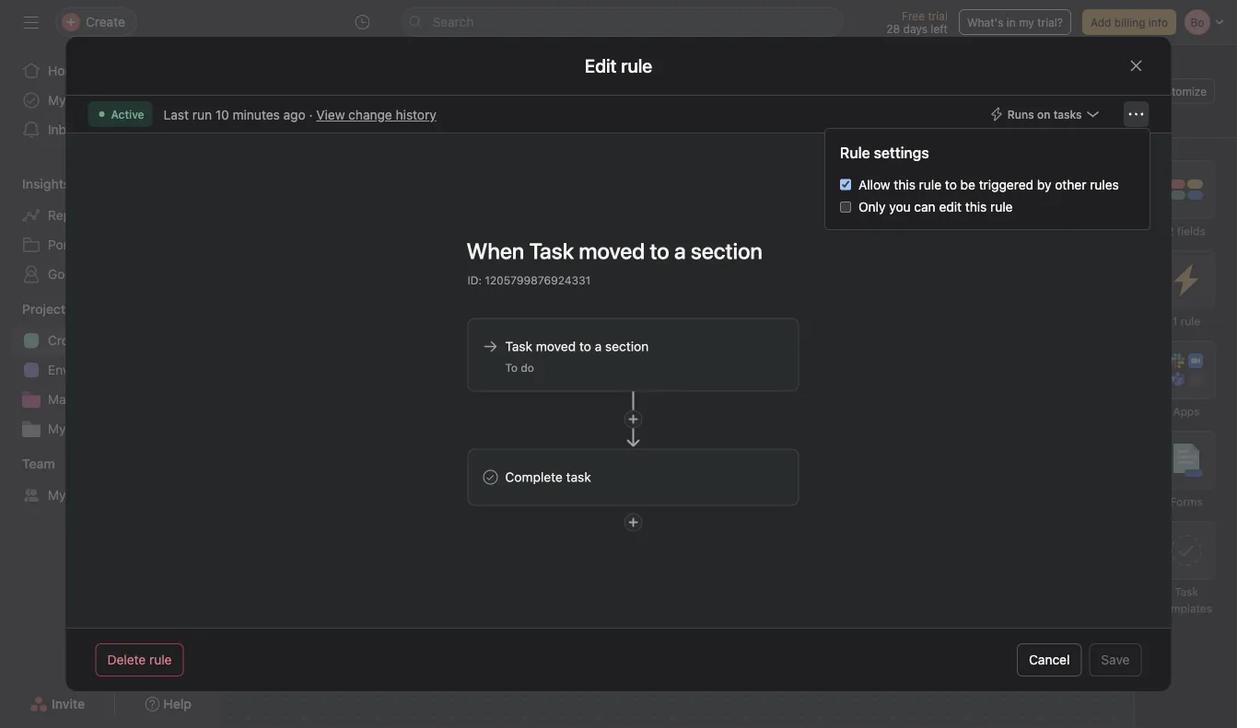Task type: locate. For each thing, give the bounding box(es) containing it.
2 section, from the left
[[1177, 426, 1220, 439]]

tasks inside the when tasks move to this section, wh
[[1077, 426, 1106, 439]]

tasks inside dropdown button
[[1053, 108, 1082, 121]]

environment link
[[11, 356, 210, 385]]

add inside 'button'
[[1075, 541, 1099, 556]]

invite button
[[18, 688, 97, 721]]

1 section, from the left
[[801, 426, 844, 439]]

to left wh
[[1140, 426, 1151, 439]]

complete task button
[[467, 449, 799, 506]]

section, for wh
[[1177, 426, 1220, 439]]

projects element
[[0, 293, 221, 448]]

bo button
[[967, 80, 989, 102]]

project right additional
[[1197, 541, 1237, 556]]

task up to do
[[505, 339, 532, 354]]

section, for do
[[801, 426, 844, 439]]

by
[[1037, 177, 1051, 192]]

rule up can
[[919, 177, 942, 192]]

my down team
[[48, 488, 66, 503]]

moved
[[536, 339, 576, 354]]

to inside when tasks move to this section, do this automatically:
[[765, 426, 775, 439]]

active
[[111, 108, 144, 121]]

project left plan
[[150, 333, 192, 348]]

first
[[69, 421, 93, 437]]

project
[[150, 333, 192, 348], [1197, 541, 1237, 556]]

rule inside delete rule button
[[149, 653, 172, 668]]

1 vertical spatial project
[[1197, 541, 1237, 556]]

1 rule
[[1172, 315, 1200, 328]]

move
[[733, 426, 762, 439], [1109, 426, 1137, 439]]

task
[[505, 339, 532, 354], [1175, 586, 1198, 599]]

task inside task templates
[[1175, 586, 1198, 599]]

1 vertical spatial my
[[48, 421, 66, 437]]

history
[[396, 107, 436, 123]]

my up inbox
[[48, 93, 66, 108]]

section,
[[801, 426, 844, 439], [1177, 426, 1220, 439]]

task for task moved to a section
[[505, 339, 532, 354]]

down arrow image
[[627, 392, 640, 447]]

delete
[[107, 653, 146, 668]]

portfolios
[[48, 237, 105, 252]]

0 vertical spatial do
[[521, 362, 534, 374]]

rules
[[1090, 177, 1119, 192]]

when
[[668, 426, 698, 439], [1044, 426, 1074, 439]]

rule
[[919, 177, 942, 192], [990, 199, 1013, 215], [1181, 315, 1200, 328], [149, 653, 172, 668]]

triggered
[[979, 177, 1034, 192]]

rule right 1
[[1181, 315, 1200, 328]]

team
[[22, 456, 55, 472]]

1 horizontal spatial do
[[847, 426, 860, 439]]

to left "an"
[[1102, 541, 1114, 556]]

1 horizontal spatial task
[[1175, 586, 1198, 599]]

my
[[48, 93, 66, 108], [48, 421, 66, 437], [48, 488, 66, 503]]

when for when tasks move to this section, do this automatically:
[[668, 426, 698, 439]]

section
[[605, 339, 649, 354]]

when tasks move to this section, do this automatically:
[[668, 426, 883, 456]]

free
[[902, 9, 925, 22]]

goals link
[[11, 260, 210, 289]]

my inside my first portfolio link
[[48, 421, 66, 437]]

1 horizontal spatial when
[[1044, 426, 1074, 439]]

2 when from the left
[[1044, 426, 1074, 439]]

add for add billing info
[[1091, 16, 1111, 29]]

to up moved
[[525, 308, 541, 329]]

to down 3 incomplete tasks
[[765, 426, 775, 439]]

marketing link
[[11, 385, 210, 415]]

move inside the when tasks move to this section, wh
[[1109, 426, 1137, 439]]

fields
[[1177, 225, 1206, 238]]

search list box
[[401, 7, 843, 37]]

view
[[316, 107, 345, 123]]

to inside 'button'
[[1102, 541, 1114, 556]]

cancel
[[1029, 653, 1070, 668]]

28
[[886, 22, 900, 35]]

section
[[664, 312, 705, 325]]

Allow this rule to be triggered by other rules checkbox
[[840, 179, 851, 190]]

2 move from the left
[[1109, 426, 1137, 439]]

task up templates
[[1175, 586, 1198, 599]]

do inside when tasks move to this section, do this automatically:
[[847, 426, 860, 439]]

added
[[468, 308, 520, 329]]

this for when tasks move to this section, wh
[[1154, 426, 1174, 439]]

2 vertical spatial my
[[48, 488, 66, 503]]

global element
[[0, 45, 221, 156]]

0 vertical spatial my
[[48, 93, 66, 108]]

add to an additional project button
[[1040, 526, 1237, 572]]

what's in my trial? button
[[959, 9, 1071, 35]]

1 vertical spatial task
[[1175, 586, 1198, 599]]

section, inside the when tasks move to this section, wh
[[1177, 426, 1220, 439]]

0 vertical spatial add
[[1091, 16, 1111, 29]]

1 move from the left
[[733, 426, 762, 439]]

active button
[[88, 101, 153, 127]]

allow this rule to be triggered by other rules
[[859, 177, 1119, 192]]

my inside my tasks 'link'
[[48, 93, 66, 108]]

this inside the when tasks move to this section, wh
[[1154, 426, 1174, 439]]

insights button
[[0, 175, 70, 193]]

close this dialog image
[[1129, 58, 1144, 73]]

edit rule
[[585, 55, 652, 76]]

0 horizontal spatial move
[[733, 426, 762, 439]]

add billing info button
[[1082, 9, 1176, 35]]

add for add to an additional project
[[1075, 541, 1099, 556]]

this
[[894, 177, 916, 192], [965, 199, 987, 215], [778, 426, 798, 439], [863, 426, 883, 439], [1154, 426, 1174, 439]]

to up edit
[[945, 177, 957, 192]]

1 horizontal spatial section,
[[1177, 426, 1220, 439]]

0 horizontal spatial task
[[505, 339, 532, 354]]

projects button
[[0, 300, 72, 319]]

list link
[[341, 113, 377, 134]]

will
[[363, 308, 390, 329]]

this project?
[[380, 333, 482, 355]]

1 vertical spatial be
[[442, 308, 463, 329]]

teams element
[[0, 448, 221, 514]]

add to starred image
[[583, 71, 598, 86]]

1 horizontal spatial move
[[1109, 426, 1137, 439]]

add inside button
[[1091, 16, 1111, 29]]

trial
[[928, 9, 948, 22]]

free trial 28 days left
[[886, 9, 948, 35]]

my workspace link
[[11, 481, 210, 510]]

when inside the when tasks move to this section, wh
[[1044, 426, 1074, 439]]

1 vertical spatial add
[[1075, 541, 1099, 556]]

plan
[[196, 333, 221, 348]]

0 vertical spatial task
[[505, 339, 532, 354]]

what's in my trial?
[[967, 16, 1063, 29]]

3 my from the top
[[48, 488, 66, 503]]

1 my from the top
[[48, 93, 66, 108]]

None text field
[[298, 62, 548, 95]]

1 horizontal spatial be
[[960, 177, 975, 192]]

do
[[521, 362, 534, 374], [847, 426, 860, 439]]

you
[[889, 199, 911, 215]]

to do
[[505, 362, 534, 374]]

board link
[[400, 113, 450, 134]]

0 horizontal spatial do
[[521, 362, 534, 374]]

0 horizontal spatial section,
[[801, 426, 844, 439]]

cross-
[[48, 333, 88, 348]]

task
[[566, 470, 591, 485]]

delete rule button
[[95, 644, 184, 677]]

my for my tasks
[[48, 93, 66, 108]]

environment
[[48, 362, 122, 378]]

0 vertical spatial project
[[150, 333, 192, 348]]

2 my from the top
[[48, 421, 66, 437]]

my first portfolio
[[48, 421, 146, 437]]

tasks inside how will tasks be added to this project?
[[394, 308, 438, 329]]

be up this project?
[[442, 308, 463, 329]]

move inside when tasks move to this section, do this automatically:
[[733, 426, 762, 439]]

be inside how will tasks be added to this project?
[[442, 308, 463, 329]]

1 horizontal spatial project
[[1197, 541, 1237, 556]]

in
[[1007, 16, 1016, 29]]

save button
[[1089, 644, 1142, 677]]

my inside my workspace link
[[48, 488, 66, 503]]

complete task
[[505, 470, 591, 485]]

0 horizontal spatial when
[[668, 426, 698, 439]]

my left first
[[48, 421, 66, 437]]

my tasks link
[[11, 86, 210, 115]]

add left "an"
[[1075, 541, 1099, 556]]

projects
[[22, 302, 72, 317]]

rule right delete
[[149, 653, 172, 668]]

move for when tasks move to this section, wh
[[1109, 426, 1137, 439]]

add another action image
[[628, 517, 639, 528]]

1 vertical spatial do
[[847, 426, 860, 439]]

when inside when tasks move to this section, do this automatically:
[[668, 426, 698, 439]]

add left billing
[[1091, 16, 1111, 29]]

view change history link
[[316, 107, 436, 123]]

section, inside when tasks move to this section, do this automatically:
[[801, 426, 844, 439]]

be
[[960, 177, 975, 192], [442, 308, 463, 329]]

0 horizontal spatial be
[[442, 308, 463, 329]]

a
[[595, 339, 602, 354]]

add
[[1091, 16, 1111, 29], [1075, 541, 1099, 556]]

this for when tasks move to this section, do this automatically:
[[778, 426, 798, 439]]

bo
[[971, 85, 985, 98]]

my
[[1019, 16, 1034, 29]]

be up edit
[[960, 177, 975, 192]]

invite
[[52, 697, 85, 712]]

1 when from the left
[[668, 426, 698, 439]]



Task type: describe. For each thing, give the bounding box(es) containing it.
edit
[[939, 199, 962, 215]]

goals
[[48, 267, 82, 282]]

can
[[914, 199, 936, 215]]

last run 10 minutes ago · view change history
[[164, 107, 436, 123]]

left
[[931, 22, 948, 35]]

run
[[192, 107, 212, 123]]

share
[[1075, 85, 1105, 98]]

to inside how will tasks be added to this project?
[[525, 308, 541, 329]]

rule down triggered
[[990, 199, 1013, 215]]

to
[[505, 362, 518, 374]]

10
[[215, 107, 229, 123]]

trial?
[[1037, 16, 1063, 29]]

my for my first portfolio
[[48, 421, 66, 437]]

incomplete
[[696, 379, 754, 391]]

save
[[1101, 653, 1130, 668]]

days
[[903, 22, 928, 35]]

search
[[432, 14, 474, 29]]

other
[[1055, 177, 1086, 192]]

reporting
[[48, 208, 106, 223]]

home link
[[11, 56, 210, 86]]

on
[[1037, 108, 1050, 121]]

id:
[[467, 274, 482, 287]]

my workspace
[[48, 488, 133, 503]]

this for only you can edit this rule
[[965, 199, 987, 215]]

tasks inside 'link'
[[69, 93, 101, 108]]

board
[[414, 116, 450, 131]]

info
[[1149, 16, 1168, 29]]

Only you can edit this rule checkbox
[[840, 202, 851, 213]]

Add a name for this rule text field
[[455, 230, 799, 272]]

forms
[[1170, 496, 1203, 508]]

minutes
[[233, 107, 280, 123]]

1205799876924331
[[485, 274, 591, 287]]

tasks inside when tasks move to this section, do this automatically:
[[701, 426, 730, 439]]

inbox link
[[11, 115, 210, 145]]

workspace
[[69, 488, 133, 503]]

only
[[859, 199, 886, 215]]

cancel button
[[1017, 644, 1082, 677]]

rule settings
[[840, 144, 929, 162]]

·
[[309, 107, 313, 123]]

marketing
[[48, 392, 107, 407]]

2 fields
[[1167, 225, 1206, 238]]

0 vertical spatial be
[[960, 177, 975, 192]]

inbox
[[48, 122, 80, 137]]

search button
[[401, 7, 843, 37]]

apps
[[1173, 405, 1200, 418]]

overview link
[[247, 113, 319, 134]]

overview
[[262, 116, 319, 131]]

move for when tasks move to this section, do this automatically:
[[733, 426, 762, 439]]

to left a
[[579, 339, 591, 354]]

task templates
[[1161, 586, 1212, 615]]

list
[[355, 116, 377, 131]]

wh
[[1223, 426, 1237, 439]]

hide sidebar image
[[24, 15, 39, 29]]

an
[[1118, 541, 1132, 556]]

1
[[1172, 315, 1178, 328]]

to inside the when tasks move to this section, wh
[[1140, 426, 1151, 439]]

3
[[686, 379, 693, 391]]

functional
[[88, 333, 147, 348]]

my first portfolio link
[[11, 415, 210, 444]]

ago
[[283, 107, 306, 123]]

templates
[[1161, 602, 1212, 615]]

reporting link
[[11, 201, 210, 230]]

3 incomplete tasks
[[686, 379, 784, 391]]

insights
[[22, 176, 70, 192]]

insights element
[[0, 168, 221, 293]]

id: 1205799876924331
[[467, 274, 591, 287]]

add to an additional project
[[1075, 541, 1237, 556]]

runs on tasks
[[1008, 108, 1082, 121]]

task for task templates
[[1175, 586, 1198, 599]]

2
[[1167, 225, 1174, 238]]

portfolios link
[[11, 230, 210, 260]]

last
[[164, 107, 189, 123]]

my for my workspace
[[48, 488, 66, 503]]

0 horizontal spatial project
[[150, 333, 192, 348]]

portfolio
[[96, 421, 146, 437]]

team button
[[0, 455, 55, 473]]

project inside 'button'
[[1197, 541, 1237, 556]]

delete rule
[[107, 653, 172, 668]]

add billing info
[[1091, 16, 1168, 29]]

runs on tasks button
[[981, 101, 1109, 127]]

add another trigger image
[[628, 414, 639, 425]]

task moved to a section
[[505, 339, 649, 354]]

share button
[[1052, 78, 1113, 104]]

home
[[48, 63, 83, 78]]

change
[[348, 107, 392, 123]]

when tasks move to this section, wh
[[1044, 426, 1237, 456]]

when for when tasks move to this section, wh
[[1044, 426, 1074, 439]]



Task type: vqa. For each thing, say whether or not it's contained in the screenshot.
List link
yes



